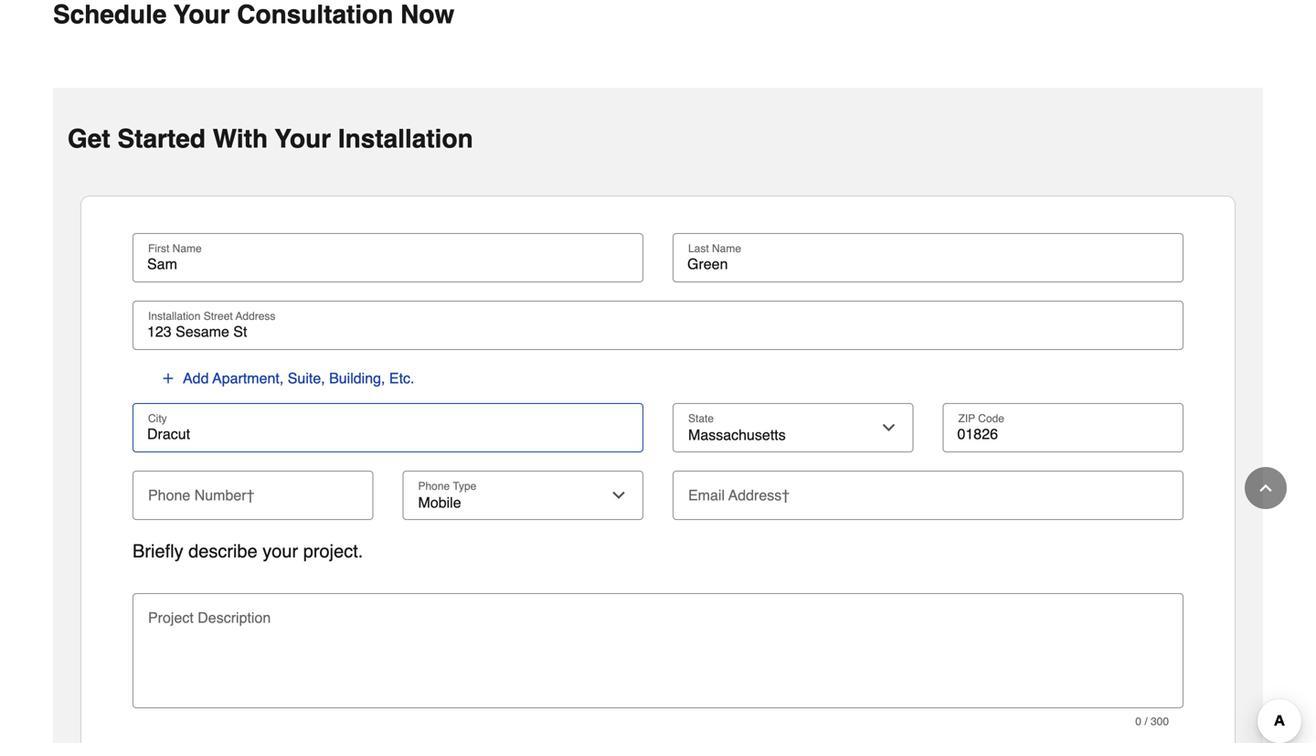 Task type: vqa. For each thing, say whether or not it's contained in the screenshot.
AUGERS,
no



Task type: locate. For each thing, give the bounding box(es) containing it.
code
[[978, 412, 1004, 425]]

plus image
[[161, 371, 175, 386]]

describe
[[188, 541, 257, 562]]

name
[[172, 242, 202, 255], [712, 242, 741, 255]]

0
[[1135, 715, 1141, 728]]

Last Name text field
[[680, 255, 1176, 273]]

city
[[148, 412, 167, 425]]

1 vertical spatial your
[[275, 124, 331, 154]]

name for last name
[[712, 242, 741, 255]]

project description
[[148, 609, 271, 626]]

project
[[148, 609, 194, 626]]

add apartment, suite, building, etc.
[[183, 370, 414, 387]]

briefly
[[133, 541, 183, 562]]

0 vertical spatial your
[[174, 0, 230, 29]]

1 horizontal spatial name
[[712, 242, 741, 255]]

schedule your consultation now
[[53, 0, 454, 29]]

phone
[[148, 487, 190, 504]]

name for first name
[[172, 242, 202, 255]]

consultation
[[237, 0, 393, 29]]

add apartment, suite, building, etc. button
[[160, 368, 415, 389]]

suite,
[[288, 370, 325, 387]]

1 horizontal spatial installation
[[338, 124, 473, 154]]

number†
[[194, 487, 255, 504]]

Installation Street Address text field
[[140, 323, 1176, 341]]

Project Description text field
[[140, 619, 1176, 699]]

now
[[400, 0, 454, 29]]

your
[[263, 541, 298, 562]]

get
[[68, 124, 110, 154]]

300
[[1151, 715, 1169, 728]]

address†
[[728, 487, 790, 504]]

street
[[204, 310, 233, 323]]

2 name from the left
[[712, 242, 741, 255]]

last name
[[688, 242, 741, 255]]

first
[[148, 242, 169, 255]]

description
[[198, 609, 271, 626]]

1 name from the left
[[172, 242, 202, 255]]

your
[[174, 0, 230, 29], [275, 124, 331, 154]]

zip code
[[958, 412, 1004, 425]]

installation
[[338, 124, 473, 154], [148, 310, 200, 323]]

0 horizontal spatial name
[[172, 242, 202, 255]]

get started with your installation
[[68, 124, 473, 154]]

0 vertical spatial installation
[[338, 124, 473, 154]]

last
[[688, 242, 709, 255]]

name right the first
[[172, 242, 202, 255]]

name right last
[[712, 242, 741, 255]]

project.
[[303, 541, 363, 562]]

1 vertical spatial installation
[[148, 310, 200, 323]]

apartment,
[[212, 370, 284, 387]]



Task type: describe. For each thing, give the bounding box(es) containing it.
installation street address
[[148, 310, 275, 323]]

/
[[1145, 715, 1148, 728]]

ZIP Code text field
[[950, 425, 1176, 443]]

add
[[183, 370, 209, 387]]

first name
[[148, 242, 202, 255]]

started
[[117, 124, 206, 154]]

scroll to top element
[[1245, 467, 1287, 509]]

building,
[[329, 370, 385, 387]]

email address†
[[688, 487, 790, 504]]

with
[[213, 124, 268, 154]]

0 / 300
[[1135, 715, 1169, 728]]

schedule
[[53, 0, 167, 29]]

1 horizontal spatial your
[[275, 124, 331, 154]]

phone number†
[[148, 487, 255, 504]]

chevron up image
[[1257, 479, 1275, 497]]

address
[[236, 310, 275, 323]]

First Name text field
[[140, 255, 636, 273]]

etc.
[[389, 370, 414, 387]]

City text field
[[140, 425, 636, 443]]

0 horizontal spatial installation
[[148, 310, 200, 323]]

Phone Number† text field
[[140, 471, 366, 511]]

0 horizontal spatial your
[[174, 0, 230, 29]]

zip
[[958, 412, 975, 425]]

briefly describe your project.
[[133, 541, 363, 562]]

Email Address† text field
[[680, 471, 1176, 511]]

email
[[688, 487, 725, 504]]



